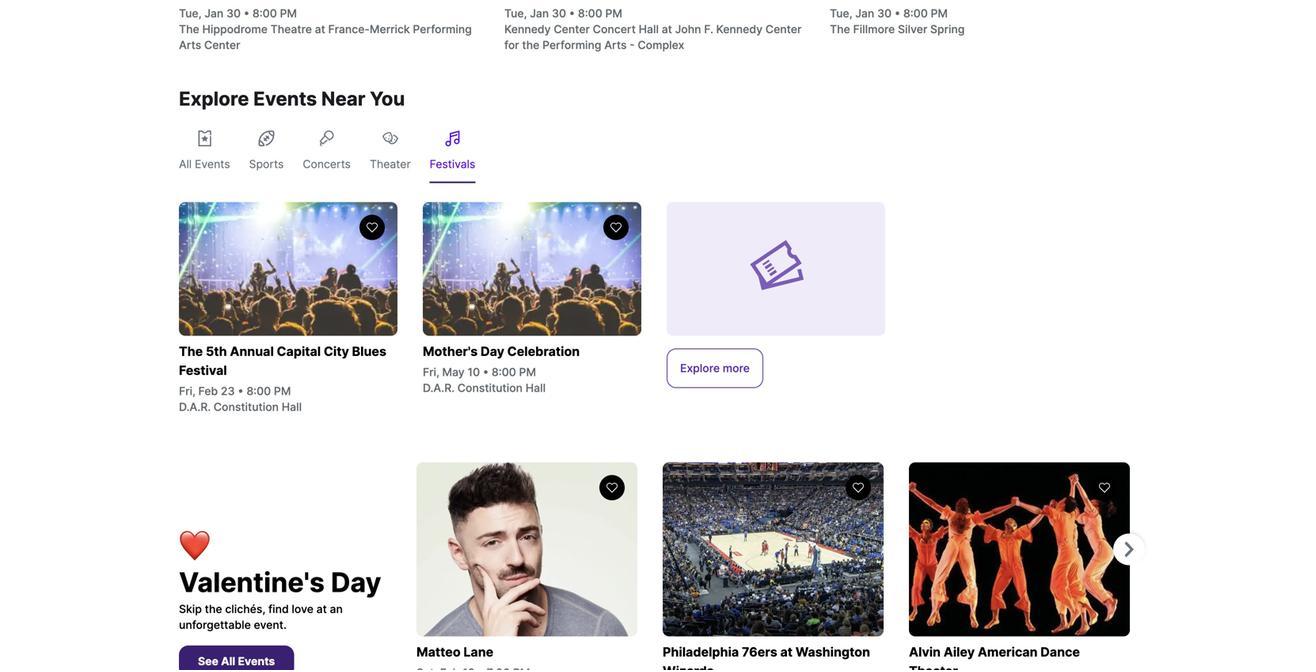 Task type: vqa. For each thing, say whether or not it's contained in the screenshot.
the right Constitution
yes



Task type: locate. For each thing, give the bounding box(es) containing it.
8:00 inside tue, jan 30 • 8:00 pm kennedy center concert hall at john f. kennedy center for the performing arts - complex
[[578, 7, 602, 20]]

8:00 up concert
[[578, 7, 602, 20]]

2 horizontal spatial jan
[[855, 7, 874, 20]]

for
[[504, 38, 519, 52]]

1 vertical spatial all
[[221, 655, 235, 669]]

events
[[195, 158, 230, 171], [238, 655, 275, 669]]

1 vertical spatial day
[[331, 566, 381, 599]]

0 vertical spatial fri,
[[423, 366, 439, 379]]

0 vertical spatial performing
[[413, 23, 472, 36]]

8:00 right 23
[[247, 385, 271, 398]]

1 vertical spatial explore
[[680, 362, 720, 375]]

at right theatre on the top of page
[[315, 23, 325, 36]]

0 vertical spatial all
[[179, 158, 192, 171]]

explore up all events
[[179, 87, 249, 110]]

pm up spring
[[931, 7, 948, 20]]

• inside tue, jan 30 • 8:00 pm the fillmore silver spring
[[895, 7, 900, 20]]

theatre
[[271, 23, 312, 36]]

0 vertical spatial events
[[195, 158, 230, 171]]

tue, inside tue, jan 30 • 8:00 pm the fillmore silver spring
[[830, 7, 852, 20]]

0 horizontal spatial performing
[[413, 23, 472, 36]]

1 horizontal spatial arts
[[604, 38, 627, 52]]

performing down concert
[[543, 38, 601, 52]]

tue,
[[179, 7, 202, 20], [504, 7, 527, 20], [830, 7, 852, 20]]

8:00 up theatre on the top of page
[[252, 7, 277, 20]]

0 vertical spatial the
[[522, 38, 540, 52]]

pm for silver
[[931, 7, 948, 20]]

events inside button
[[238, 655, 275, 669]]

• for fillmore
[[895, 7, 900, 20]]

pm
[[280, 7, 297, 20], [605, 7, 622, 20], [931, 7, 948, 20], [519, 366, 536, 379], [274, 385, 291, 398]]

explore
[[179, 87, 249, 110], [680, 362, 720, 375]]

2 horizontal spatial center
[[766, 23, 802, 36]]

hall
[[639, 23, 659, 36], [526, 382, 546, 395], [282, 401, 302, 414]]

festivals
[[430, 158, 475, 171]]

0 horizontal spatial kennedy
[[504, 23, 551, 36]]

1 horizontal spatial center
[[554, 23, 590, 36]]

2 horizontal spatial tue,
[[830, 7, 852, 20]]

valentine's day
[[179, 566, 381, 599]]

performing right merrick
[[413, 23, 472, 36]]

center
[[554, 23, 590, 36], [766, 23, 802, 36], [204, 38, 240, 52]]

the for the hippodrome theatre at france-merrick performing arts center
[[179, 23, 199, 36]]

30 for fillmore
[[877, 7, 892, 20]]

arts
[[179, 38, 201, 52], [604, 38, 627, 52]]

philadelphia 76ers at washington wizards
[[663, 645, 870, 671]]

fri, inside the 5th annual capital city blues festival fri, feb 23 • 8:00 pm d.a.r. constitution hall
[[179, 385, 195, 398]]

1 horizontal spatial day
[[481, 344, 504, 360]]

clichés,
[[225, 603, 265, 616]]

day right mother's
[[481, 344, 504, 360]]

jan
[[204, 7, 224, 20], [530, 7, 549, 20], [855, 7, 874, 20]]

performing
[[413, 23, 472, 36], [543, 38, 601, 52]]

skip
[[179, 603, 202, 616]]

city
[[324, 344, 349, 360]]

23
[[221, 385, 235, 398]]

pm inside mother's day celebration fri, may 10 • 8:00 pm d.a.r. constitution hall
[[519, 366, 536, 379]]

fri, left the may
[[423, 366, 439, 379]]

jan inside tue, jan 30 • 8:00 pm the fillmore silver spring
[[855, 7, 874, 20]]

tue, for tue, jan 30 • 8:00 pm kennedy center concert hall at john f. kennedy center for the performing arts - complex
[[504, 7, 527, 20]]

0 vertical spatial constitution
[[457, 382, 523, 395]]

3 30 from the left
[[877, 7, 892, 20]]

1 horizontal spatial kennedy
[[716, 23, 763, 36]]

8:00 up silver
[[903, 7, 928, 20]]

sports
[[249, 158, 284, 171]]

30
[[226, 7, 241, 20], [552, 7, 566, 20], [877, 7, 892, 20]]

1 vertical spatial theater
[[909, 664, 958, 671]]

hall up complex
[[639, 23, 659, 36]]

events down event.
[[238, 655, 275, 669]]

8:00
[[252, 7, 277, 20], [578, 7, 602, 20], [903, 7, 928, 20], [492, 366, 516, 379], [247, 385, 271, 398]]

fri,
[[423, 366, 439, 379], [179, 385, 195, 398]]

• inside tue, jan 30 • 8:00 pm the hippodrome theatre at france-merrick performing arts center
[[244, 7, 250, 20]]

1 horizontal spatial hall
[[526, 382, 546, 395]]

1 30 from the left
[[226, 7, 241, 20]]

the inside tue, jan 30 • 8:00 pm the hippodrome theatre at france-merrick performing arts center
[[179, 23, 199, 36]]

1 vertical spatial hall
[[526, 382, 546, 395]]

pm inside tue, jan 30 • 8:00 pm the fillmore silver spring
[[931, 7, 948, 20]]

1 vertical spatial performing
[[543, 38, 601, 52]]

theater down alvin
[[909, 664, 958, 671]]

center right f.
[[766, 23, 802, 36]]

hall inside tue, jan 30 • 8:00 pm kennedy center concert hall at john f. kennedy center for the performing arts - complex
[[639, 23, 659, 36]]

capital
[[277, 344, 321, 360]]

d.a.r. down feb
[[179, 401, 211, 414]]

0 horizontal spatial hall
[[282, 401, 302, 414]]

1 horizontal spatial the
[[522, 38, 540, 52]]

pm inside tue, jan 30 • 8:00 pm kennedy center concert hall at john f. kennedy center for the performing arts - complex
[[605, 7, 622, 20]]

2 horizontal spatial hall
[[639, 23, 659, 36]]

2 horizontal spatial 30
[[877, 7, 892, 20]]

1 vertical spatial events
[[238, 655, 275, 669]]

center for the hippodrome theatre at france-merrick performing arts center
[[204, 38, 240, 52]]

1 horizontal spatial events
[[238, 655, 275, 669]]

wizards
[[663, 664, 714, 671]]

all events
[[179, 158, 230, 171]]

1 vertical spatial fri,
[[179, 385, 195, 398]]

1 jan from the left
[[204, 7, 224, 20]]

tue, inside tue, jan 30 • 8:00 pm kennedy center concert hall at john f. kennedy center for the performing arts - complex
[[504, 7, 527, 20]]

8:00 inside tue, jan 30 • 8:00 pm the fillmore silver spring
[[903, 7, 928, 20]]

0 horizontal spatial explore
[[179, 87, 249, 110]]

merrick
[[370, 23, 410, 36]]

alvin ailey american dance theater
[[909, 645, 1080, 671]]

3 tue, from the left
[[830, 7, 852, 20]]

hippodrome
[[202, 23, 268, 36]]

fri, left feb
[[179, 385, 195, 398]]

pm inside tue, jan 30 • 8:00 pm the hippodrome theatre at france-merrick performing arts center
[[280, 7, 297, 20]]

day for mother's
[[481, 344, 504, 360]]

•
[[244, 7, 250, 20], [569, 7, 575, 20], [895, 7, 900, 20], [483, 366, 489, 379], [238, 385, 244, 398]]

1 horizontal spatial d.a.r.
[[423, 382, 455, 395]]

the right for
[[522, 38, 540, 52]]

1 kennedy from the left
[[504, 23, 551, 36]]

d.a.r.
[[423, 382, 455, 395], [179, 401, 211, 414]]

at left 'an'
[[316, 603, 327, 616]]

0 horizontal spatial constitution
[[214, 401, 279, 414]]

silver
[[898, 23, 927, 36]]

1 horizontal spatial fri,
[[423, 366, 439, 379]]

center inside tue, jan 30 • 8:00 pm the hippodrome theatre at france-merrick performing arts center
[[204, 38, 240, 52]]

d.a.r. down the may
[[423, 382, 455, 395]]

1 tue, from the left
[[179, 7, 202, 20]]

explore for explore more
[[680, 362, 720, 375]]

kennedy up for
[[504, 23, 551, 36]]

performing inside tue, jan 30 • 8:00 pm the hippodrome theatre at france-merrick performing arts center
[[413, 23, 472, 36]]

0 horizontal spatial d.a.r.
[[179, 401, 211, 414]]

2 arts from the left
[[604, 38, 627, 52]]

8:00 inside tue, jan 30 • 8:00 pm the hippodrome theatre at france-merrick performing arts center
[[252, 7, 277, 20]]

explore more button
[[667, 349, 763, 388]]

pm down the celebration
[[519, 366, 536, 379]]

explore for explore events near you
[[179, 87, 249, 110]]

the
[[522, 38, 540, 52], [205, 603, 222, 616]]

day
[[481, 344, 504, 360], [331, 566, 381, 599]]

kennedy right f.
[[716, 23, 763, 36]]

jan inside tue, jan 30 • 8:00 pm kennedy center concert hall at john f. kennedy center for the performing arts - complex
[[530, 7, 549, 20]]

1 vertical spatial the
[[205, 603, 222, 616]]

all
[[179, 158, 192, 171], [221, 655, 235, 669]]

events
[[253, 87, 317, 110]]

0 horizontal spatial the
[[205, 603, 222, 616]]

1 vertical spatial d.a.r.
[[179, 401, 211, 414]]

2 30 from the left
[[552, 7, 566, 20]]

1 horizontal spatial explore
[[680, 362, 720, 375]]

2 tue, from the left
[[504, 7, 527, 20]]

pm down capital on the bottom left of the page
[[274, 385, 291, 398]]

at
[[315, 23, 325, 36], [662, 23, 672, 36], [316, 603, 327, 616], [780, 645, 793, 660]]

1 vertical spatial constitution
[[214, 401, 279, 414]]

constitution down 10
[[457, 382, 523, 395]]

at inside tue, jan 30 • 8:00 pm the hippodrome theatre at france-merrick performing arts center
[[315, 23, 325, 36]]

theater left festivals
[[370, 158, 411, 171]]

the up festival
[[179, 344, 203, 360]]

pm for theatre
[[280, 7, 297, 20]]

explore more
[[680, 362, 750, 375]]

constitution down 23
[[214, 401, 279, 414]]

0 horizontal spatial fri,
[[179, 385, 195, 398]]

d.a.r. inside mother's day celebration fri, may 10 • 8:00 pm d.a.r. constitution hall
[[423, 382, 455, 395]]

theater inside alvin ailey american dance theater
[[909, 664, 958, 671]]

the inside the skip the clichés, find love at an unforgettable event.
[[205, 603, 222, 616]]

blues
[[352, 344, 386, 360]]

d.a.r. inside the 5th annual capital city blues festival fri, feb 23 • 8:00 pm d.a.r. constitution hall
[[179, 401, 211, 414]]

the left fillmore
[[830, 23, 850, 36]]

2 vertical spatial hall
[[282, 401, 302, 414]]

0 horizontal spatial 30
[[226, 7, 241, 20]]

complex
[[638, 38, 684, 52]]

jan inside tue, jan 30 • 8:00 pm the hippodrome theatre at france-merrick performing arts center
[[204, 7, 224, 20]]

30 inside tue, jan 30 • 8:00 pm the fillmore silver spring
[[877, 7, 892, 20]]

8:00 right 10
[[492, 366, 516, 379]]

0 vertical spatial day
[[481, 344, 504, 360]]

kennedy
[[504, 23, 551, 36], [716, 23, 763, 36]]

the up unforgettable
[[205, 603, 222, 616]]

constitution
[[457, 382, 523, 395], [214, 401, 279, 414]]

• inside tue, jan 30 • 8:00 pm kennedy center concert hall at john f. kennedy center for the performing arts - complex
[[569, 7, 575, 20]]

tue, inside tue, jan 30 • 8:00 pm the hippodrome theatre at france-merrick performing arts center
[[179, 7, 202, 20]]

0 horizontal spatial jan
[[204, 7, 224, 20]]

30 inside tue, jan 30 • 8:00 pm kennedy center concert hall at john f. kennedy center for the performing arts - complex
[[552, 7, 566, 20]]

30 for center
[[552, 7, 566, 20]]

near
[[321, 87, 365, 110]]

the
[[179, 23, 199, 36], [830, 23, 850, 36], [179, 344, 203, 360]]

1 horizontal spatial constitution
[[457, 382, 523, 395]]

john
[[675, 23, 701, 36]]

2 kennedy from the left
[[716, 23, 763, 36]]

• inside the 5th annual capital city blues festival fri, feb 23 • 8:00 pm d.a.r. constitution hall
[[238, 385, 244, 398]]

more
[[723, 362, 750, 375]]

3 jan from the left
[[855, 7, 874, 20]]

dance
[[1041, 645, 1080, 660]]

tue, jan 30 • 8:00 pm the fillmore silver spring
[[830, 7, 965, 36]]

the left hippodrome
[[179, 23, 199, 36]]

1 arts from the left
[[179, 38, 201, 52]]

1 horizontal spatial theater
[[909, 664, 958, 671]]

pm up theatre on the top of page
[[280, 7, 297, 20]]

0 horizontal spatial theater
[[370, 158, 411, 171]]

tue, jan 30 • 8:00 pm the hippodrome theatre at france-merrick performing arts center
[[179, 7, 472, 52]]

0 vertical spatial hall
[[639, 23, 659, 36]]

1 horizontal spatial all
[[221, 655, 235, 669]]

0 vertical spatial d.a.r.
[[423, 382, 455, 395]]

see all events
[[198, 655, 275, 669]]

8:00 inside the 5th annual capital city blues festival fri, feb 23 • 8:00 pm d.a.r. constitution hall
[[247, 385, 271, 398]]

theater
[[370, 158, 411, 171], [909, 664, 958, 671]]

1 horizontal spatial tue,
[[504, 7, 527, 20]]

2 jan from the left
[[530, 7, 549, 20]]

at right 76ers
[[780, 645, 793, 660]]

explore inside button
[[680, 362, 720, 375]]

center left concert
[[554, 23, 590, 36]]

an
[[330, 603, 343, 616]]

center down hippodrome
[[204, 38, 240, 52]]

hall down the celebration
[[526, 382, 546, 395]]

day up 'an'
[[331, 566, 381, 599]]

• inside mother's day celebration fri, may 10 • 8:00 pm d.a.r. constitution hall
[[483, 366, 489, 379]]

pm up concert
[[605, 7, 622, 20]]

0 horizontal spatial arts
[[179, 38, 201, 52]]

at up complex
[[662, 23, 672, 36]]

events left sports
[[195, 158, 230, 171]]

0 horizontal spatial tue,
[[179, 7, 202, 20]]

0 horizontal spatial center
[[204, 38, 240, 52]]

0 horizontal spatial day
[[331, 566, 381, 599]]

annual
[[230, 344, 274, 360]]

day inside mother's day celebration fri, may 10 • 8:00 pm d.a.r. constitution hall
[[481, 344, 504, 360]]

hall down capital on the bottom left of the page
[[282, 401, 302, 414]]

8:00 inside mother's day celebration fri, may 10 • 8:00 pm d.a.r. constitution hall
[[492, 366, 516, 379]]

1 horizontal spatial jan
[[530, 7, 549, 20]]

0 vertical spatial explore
[[179, 87, 249, 110]]

• for center
[[569, 7, 575, 20]]

the inside tue, jan 30 • 8:00 pm the fillmore silver spring
[[830, 23, 850, 36]]

30 inside tue, jan 30 • 8:00 pm the hippodrome theatre at france-merrick performing arts center
[[226, 7, 241, 20]]

explore left the more
[[680, 362, 720, 375]]

1 horizontal spatial 30
[[552, 7, 566, 20]]

1 horizontal spatial performing
[[543, 38, 601, 52]]

tue, for tue, jan 30 • 8:00 pm the hippodrome theatre at france-merrick performing arts center
[[179, 7, 202, 20]]

event.
[[254, 619, 287, 632]]



Task type: describe. For each thing, give the bounding box(es) containing it.
8:00 for concert
[[578, 7, 602, 20]]

matteo
[[417, 645, 461, 660]]

you
[[370, 87, 405, 110]]

see
[[198, 655, 218, 669]]

explore more link
[[667, 202, 885, 415]]

10
[[468, 366, 480, 379]]

day for valentine's
[[331, 566, 381, 599]]

center for kennedy center concert hall at john f. kennedy center for the performing arts - complex
[[766, 23, 802, 36]]

matteo lane
[[417, 645, 494, 660]]

see all events link
[[179, 633, 294, 671]]

spring
[[930, 23, 965, 36]]

constitution inside the 5th annual capital city blues festival fri, feb 23 • 8:00 pm d.a.r. constitution hall
[[214, 401, 279, 414]]

tue, for tue, jan 30 • 8:00 pm the fillmore silver spring
[[830, 7, 852, 20]]

8:00 for theatre
[[252, 7, 277, 20]]

f.
[[704, 23, 713, 36]]

celebration
[[507, 344, 580, 360]]

at inside philadelphia 76ers at washington wizards
[[780, 645, 793, 660]]

ailey
[[944, 645, 975, 660]]

alvin
[[909, 645, 941, 660]]

hall inside mother's day celebration fri, may 10 • 8:00 pm d.a.r. constitution hall
[[526, 382, 546, 395]]

arts inside tue, jan 30 • 8:00 pm kennedy center concert hall at john f. kennedy center for the performing arts - complex
[[604, 38, 627, 52]]

the inside the 5th annual capital city blues festival fri, feb 23 • 8:00 pm d.a.r. constitution hall
[[179, 344, 203, 360]]

jan for hippodrome
[[204, 7, 224, 20]]

tue, jan 30 • 8:00 pm kennedy center concert hall at john f. kennedy center for the performing arts - complex
[[504, 7, 802, 52]]

5th
[[206, 344, 227, 360]]

see all events button
[[179, 646, 294, 671]]

find
[[268, 603, 289, 616]]

arts inside tue, jan 30 • 8:00 pm the hippodrome theatre at france-merrick performing arts center
[[179, 38, 201, 52]]

• for hippodrome
[[244, 7, 250, 20]]

performing inside tue, jan 30 • 8:00 pm kennedy center concert hall at john f. kennedy center for the performing arts - complex
[[543, 38, 601, 52]]

explore events near you
[[179, 87, 405, 110]]

30 for hippodrome
[[226, 7, 241, 20]]

alvin ailey american dance theater link
[[909, 463, 1130, 671]]

matteo lane link
[[417, 463, 637, 671]]

constitution inside mother's day celebration fri, may 10 • 8:00 pm d.a.r. constitution hall
[[457, 382, 523, 395]]

hall inside the 5th annual capital city blues festival fri, feb 23 • 8:00 pm d.a.r. constitution hall
[[282, 401, 302, 414]]

the 5th annual capital city blues festival fri, feb 23 • 8:00 pm d.a.r. constitution hall
[[179, 344, 386, 414]]

jan for center
[[530, 7, 549, 20]]

concerts
[[303, 158, 351, 171]]

pm for concert
[[605, 7, 622, 20]]

all inside button
[[221, 655, 235, 669]]

unforgettable
[[179, 619, 251, 632]]

festival
[[179, 363, 227, 379]]

the for the fillmore silver spring
[[830, 23, 850, 36]]

0 vertical spatial theater
[[370, 158, 411, 171]]

lane
[[464, 645, 494, 660]]

philadelphia 76ers at washington wizards link
[[663, 463, 884, 671]]

mother's day celebration fri, may 10 • 8:00 pm d.a.r. constitution hall
[[423, 344, 580, 395]]

at inside tue, jan 30 • 8:00 pm kennedy center concert hall at john f. kennedy center for the performing arts - complex
[[662, 23, 672, 36]]

76ers
[[742, 645, 777, 660]]

at inside the skip the clichés, find love at an unforgettable event.
[[316, 603, 327, 616]]

8:00 for silver
[[903, 7, 928, 20]]

fri, inside mother's day celebration fri, may 10 • 8:00 pm d.a.r. constitution hall
[[423, 366, 439, 379]]

concert
[[593, 23, 636, 36]]

feb
[[198, 385, 218, 398]]

pm inside the 5th annual capital city blues festival fri, feb 23 • 8:00 pm d.a.r. constitution hall
[[274, 385, 291, 398]]

philadelphia
[[663, 645, 739, 660]]

jan for fillmore
[[855, 7, 874, 20]]

-
[[630, 38, 635, 52]]

0 horizontal spatial events
[[195, 158, 230, 171]]

washington
[[796, 645, 870, 660]]

love
[[292, 603, 314, 616]]

0 horizontal spatial all
[[179, 158, 192, 171]]

the inside tue, jan 30 • 8:00 pm kennedy center concert hall at john f. kennedy center for the performing arts - complex
[[522, 38, 540, 52]]

france-
[[328, 23, 370, 36]]

fillmore
[[853, 23, 895, 36]]

valentine's
[[179, 566, 325, 599]]

skip the clichés, find love at an unforgettable event.
[[179, 603, 343, 632]]

american
[[978, 645, 1038, 660]]

may
[[442, 366, 465, 379]]

mother's
[[423, 344, 478, 360]]



